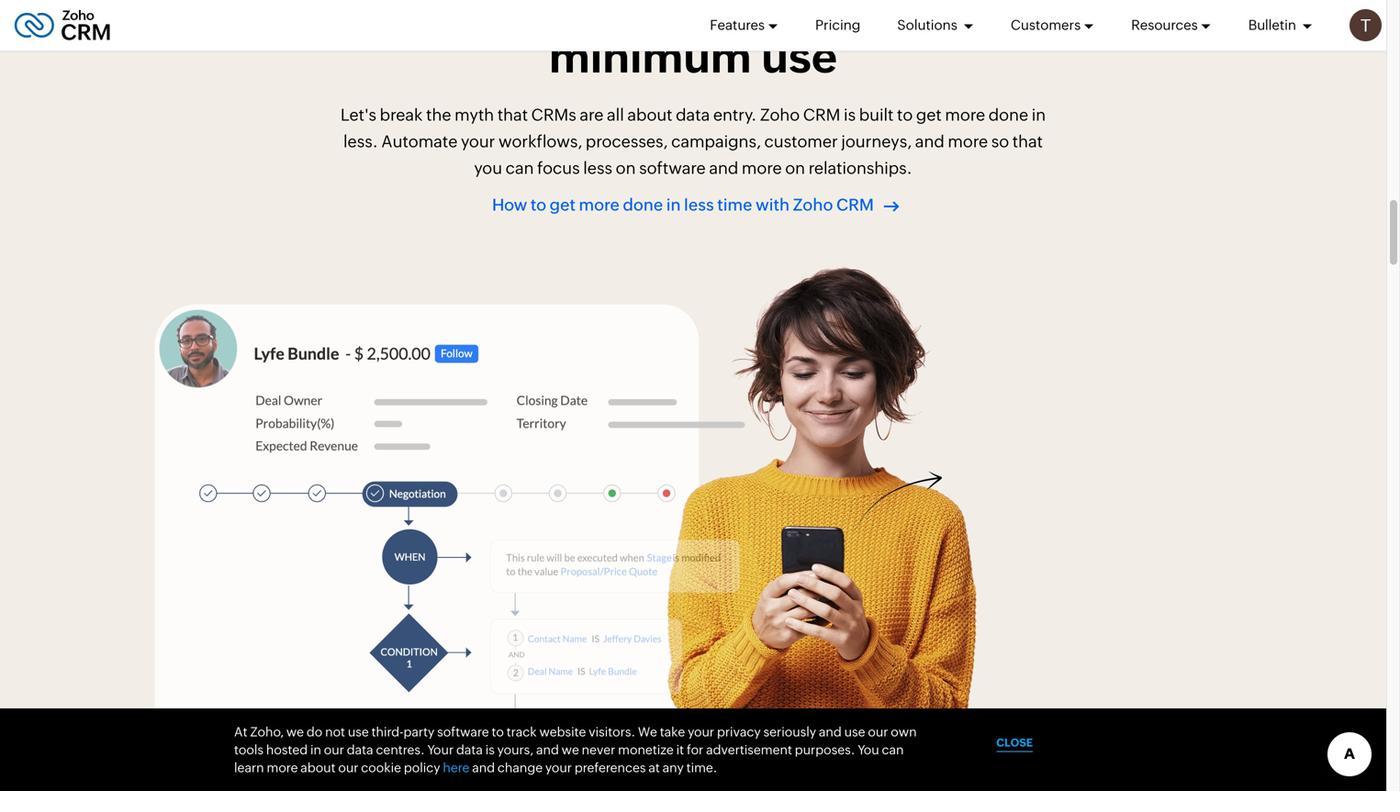 Task type: describe. For each thing, give the bounding box(es) containing it.
solutions
[[897, 17, 960, 33]]

1 vertical spatial zoho
[[793, 196, 833, 215]]

third-
[[372, 725, 404, 740]]

break
[[380, 106, 423, 125]]

campaigns,
[[671, 132, 761, 151]]

bulletin link
[[1249, 0, 1313, 51]]

bulletin
[[1249, 17, 1299, 33]]

your inside at zoho, we do not use third-party software to track website visitors. we take your privacy seriously and use our own tools hosted in our data centres. your data is yours, and we never monetize it for advertisement purposes. you can learn more about our cookie policy
[[688, 725, 715, 740]]

software inside is built to get more done in less. automate your workflows, processes, campaigns, customer journeys, and more so that you can focus less on software and more on relationships.
[[639, 159, 706, 177]]

relationships.
[[809, 159, 912, 177]]

at
[[649, 761, 660, 776]]

not
[[325, 725, 345, 740]]

own
[[891, 725, 917, 740]]

entry.
[[713, 106, 757, 125]]

journeys,
[[842, 132, 912, 151]]

can inside is built to get more done in less. automate your workflows, processes, campaigns, customer journeys, and more so that you can focus less on software and more on relationships.
[[506, 159, 534, 177]]

track
[[507, 725, 537, 740]]

cookie
[[361, 761, 401, 776]]

more right built
[[945, 106, 985, 125]]

here
[[443, 761, 470, 776]]

your
[[427, 743, 454, 758]]

time.
[[687, 761, 717, 776]]

customers
[[1011, 17, 1081, 33]]

centres.
[[376, 743, 425, 758]]

monetize
[[618, 743, 674, 758]]

and up purposes.
[[819, 725, 842, 740]]

in inside at zoho, we do not use third-party software to track website visitors. we take your privacy seriously and use our own tools hosted in our data centres. your data is yours, and we never monetize it for advertisement purposes. you can learn more about our cookie policy
[[310, 743, 321, 758]]

is built to get more done in less. automate your workflows, processes, campaigns, customer journeys, and more so that you can focus less on software and more on relationships.
[[343, 106, 1046, 177]]

1 vertical spatial crm
[[837, 196, 874, 215]]

0 horizontal spatial with
[[756, 196, 790, 215]]

0 vertical spatial crm
[[803, 106, 841, 125]]

done inside is built to get more done in less. automate your workflows, processes, campaigns, customer journeys, and more so that you can focus less on software and more on relationships.
[[989, 106, 1029, 125]]

with inside maximum productivity with minimum use
[[894, 0, 987, 38]]

terry turtle image
[[1350, 9, 1382, 41]]

more down focus
[[579, 196, 620, 215]]

1 horizontal spatial your
[[545, 761, 572, 776]]

are
[[580, 106, 604, 125]]

preferences
[[575, 761, 646, 776]]

and down campaigns,
[[709, 159, 739, 177]]

in inside is built to get more done in less. automate your workflows, processes, campaigns, customer journeys, and more so that you can focus less on software and more on relationships.
[[1032, 106, 1046, 125]]

we
[[638, 725, 657, 740]]

pricing link
[[816, 0, 861, 51]]

1 vertical spatial our
[[324, 743, 344, 758]]

1 vertical spatial to
[[531, 196, 547, 215]]

purposes.
[[795, 743, 855, 758]]

1 on from the left
[[616, 159, 636, 177]]

0 vertical spatial zoho
[[760, 106, 800, 125]]

processes,
[[586, 132, 668, 151]]

workflow image
[[477, 527, 834, 792]]

seriously
[[764, 725, 816, 740]]

0 horizontal spatial use
[[348, 725, 369, 740]]

and right journeys,
[[915, 132, 945, 151]]

learn
[[234, 761, 264, 776]]

zoho,
[[250, 725, 284, 740]]

change
[[498, 761, 543, 776]]

at zoho, we do not use third-party software to track website visitors. we take your privacy seriously and use our own tools hosted in our data centres. your data is yours, and we never monetize it for advertisement purposes. you can learn more about our cookie policy
[[234, 725, 917, 776]]

hosted
[[266, 743, 308, 758]]

maximum
[[400, 0, 612, 38]]

yours,
[[497, 743, 534, 758]]

close
[[997, 737, 1033, 749]]

workflows,
[[499, 132, 582, 151]]

0 horizontal spatial we
[[286, 725, 304, 740]]

minimum
[[549, 32, 752, 82]]

the
[[426, 106, 451, 125]]

privacy
[[717, 725, 761, 740]]

solutions link
[[897, 0, 974, 51]]

automate
[[381, 132, 458, 151]]

more left so
[[948, 132, 988, 151]]

it
[[677, 743, 684, 758]]

use inside maximum productivity with minimum use
[[762, 32, 838, 82]]

website
[[539, 725, 586, 740]]

all
[[607, 106, 624, 125]]

at
[[234, 725, 248, 740]]

0 horizontal spatial that
[[498, 106, 528, 125]]

how
[[492, 196, 527, 215]]

your inside is built to get more done in less. automate your workflows, processes, campaigns, customer journeys, and more so that you can focus less on software and more on relationships.
[[461, 132, 495, 151]]

do
[[307, 725, 323, 740]]

let's break the myth that crms are all about data entry. zoho crm
[[341, 106, 841, 125]]

time
[[717, 196, 753, 215]]

productivity
[[622, 0, 884, 38]]

is inside at zoho, we do not use third-party software to track website visitors. we take your privacy seriously and use our own tools hosted in our data centres. your data is yours, and we never monetize it for advertisement purposes. you can learn more about our cookie policy
[[486, 743, 495, 758]]

zoho crm logo image
[[14, 5, 111, 45]]

visitors.
[[589, 725, 636, 740]]

0 vertical spatial our
[[868, 725, 888, 740]]



Task type: vqa. For each thing, say whether or not it's contained in the screenshot.
Gary Orlando icon
no



Task type: locate. For each thing, give the bounding box(es) containing it.
policy
[[404, 761, 440, 776]]

focus
[[537, 159, 580, 177]]

0 vertical spatial your
[[461, 132, 495, 151]]

0 horizontal spatial get
[[550, 196, 576, 215]]

0 vertical spatial is
[[844, 106, 856, 125]]

crm down the relationships.
[[837, 196, 874, 215]]

1 horizontal spatial software
[[639, 159, 706, 177]]

0 vertical spatial software
[[639, 159, 706, 177]]

1 horizontal spatial that
[[1013, 132, 1043, 151]]

less left time
[[684, 196, 714, 215]]

let's
[[341, 106, 377, 125]]

0 vertical spatial can
[[506, 159, 534, 177]]

can
[[506, 159, 534, 177], [882, 743, 904, 758]]

0 horizontal spatial data
[[347, 743, 373, 758]]

1 vertical spatial is
[[486, 743, 495, 758]]

and
[[915, 132, 945, 151], [709, 159, 739, 177], [819, 725, 842, 740], [536, 743, 559, 758], [472, 761, 495, 776]]

zoho down the relationships.
[[793, 196, 833, 215]]

features link
[[710, 0, 779, 51]]

how to get more done in less time with zoho crm
[[492, 196, 874, 215]]

1 horizontal spatial use
[[762, 32, 838, 82]]

1 horizontal spatial data
[[456, 743, 483, 758]]

for
[[687, 743, 704, 758]]

1 vertical spatial software
[[437, 725, 489, 740]]

done up so
[[989, 106, 1029, 125]]

is
[[844, 106, 856, 125], [486, 743, 495, 758]]

0 horizontal spatial on
[[616, 159, 636, 177]]

crm
[[803, 106, 841, 125], [837, 196, 874, 215]]

get inside is built to get more done in less. automate your workflows, processes, campaigns, customer journeys, and more so that you can focus less on software and more on relationships.
[[916, 106, 942, 125]]

less
[[583, 159, 613, 177], [684, 196, 714, 215]]

get right built
[[916, 106, 942, 125]]

that inside is built to get more done in less. automate your workflows, processes, campaigns, customer journeys, and more so that you can focus less on software and more on relationships.
[[1013, 132, 1043, 151]]

1 vertical spatial in
[[667, 196, 681, 215]]

that up workflows,
[[498, 106, 528, 125]]

tools
[[234, 743, 264, 758]]

2 horizontal spatial your
[[688, 725, 715, 740]]

our
[[868, 725, 888, 740], [324, 743, 344, 758], [338, 761, 359, 776]]

our down not
[[324, 743, 344, 758]]

features
[[710, 17, 765, 33]]

your down "myth"
[[461, 132, 495, 151]]

resources link
[[1132, 0, 1212, 51]]

more
[[945, 106, 985, 125], [948, 132, 988, 151], [742, 159, 782, 177], [579, 196, 620, 215], [267, 761, 298, 776]]

0 horizontal spatial can
[[506, 159, 534, 177]]

that right so
[[1013, 132, 1043, 151]]

data up here
[[456, 743, 483, 758]]

crms
[[531, 106, 576, 125]]

1 horizontal spatial less
[[684, 196, 714, 215]]

to right how
[[531, 196, 547, 215]]

2 vertical spatial to
[[492, 725, 504, 740]]

we down website
[[562, 743, 579, 758]]

about down hosted
[[301, 761, 336, 776]]

is left yours,
[[486, 743, 495, 758]]

on
[[616, 159, 636, 177], [785, 159, 805, 177]]

0 vertical spatial done
[[989, 106, 1029, 125]]

so
[[992, 132, 1009, 151]]

1 horizontal spatial to
[[531, 196, 547, 215]]

myth
[[455, 106, 494, 125]]

crm up customer
[[803, 106, 841, 125]]

never
[[582, 743, 616, 758]]

1 vertical spatial can
[[882, 743, 904, 758]]

1 vertical spatial less
[[684, 196, 714, 215]]

done down processes,
[[623, 196, 663, 215]]

0 vertical spatial to
[[897, 106, 913, 125]]

less inside is built to get more done in less. automate your workflows, processes, campaigns, customer journeys, and more so that you can focus less on software and more on relationships.
[[583, 159, 613, 177]]

2 horizontal spatial in
[[1032, 106, 1046, 125]]

0 vertical spatial in
[[1032, 106, 1046, 125]]

our up you
[[868, 725, 888, 740]]

party
[[404, 725, 435, 740]]

1 horizontal spatial about
[[628, 106, 673, 125]]

0 vertical spatial get
[[916, 106, 942, 125]]

get down focus
[[550, 196, 576, 215]]

less.
[[343, 132, 378, 151]]

0 vertical spatial that
[[498, 106, 528, 125]]

1 horizontal spatial is
[[844, 106, 856, 125]]

0 vertical spatial less
[[583, 159, 613, 177]]

that
[[498, 106, 528, 125], [1013, 132, 1043, 151]]

is left built
[[844, 106, 856, 125]]

2 horizontal spatial data
[[676, 106, 710, 125]]

0 vertical spatial about
[[628, 106, 673, 125]]

your up for
[[688, 725, 715, 740]]

0 horizontal spatial in
[[310, 743, 321, 758]]

in
[[1032, 106, 1046, 125], [667, 196, 681, 215], [310, 743, 321, 758]]

about right all
[[628, 106, 673, 125]]

is inside is built to get more done in less. automate your workflows, processes, campaigns, customer journeys, and more so that you can focus less on software and more on relationships.
[[844, 106, 856, 125]]

any
[[663, 761, 684, 776]]

done
[[989, 106, 1029, 125], [623, 196, 663, 215]]

1 horizontal spatial with
[[894, 0, 987, 38]]

1 vertical spatial get
[[550, 196, 576, 215]]

about
[[628, 106, 673, 125], [301, 761, 336, 776]]

maximum productivity with minimum use
[[400, 0, 987, 82]]

in left time
[[667, 196, 681, 215]]

1 vertical spatial your
[[688, 725, 715, 740]]

zoho
[[760, 106, 800, 125], [793, 196, 833, 215]]

and down website
[[536, 743, 559, 758]]

can down own
[[882, 743, 904, 758]]

1 horizontal spatial we
[[562, 743, 579, 758]]

advertisement
[[706, 743, 792, 758]]

2 horizontal spatial use
[[845, 725, 866, 740]]

to inside is built to get more done in less. automate your workflows, processes, campaigns, customer journeys, and more so that you can focus less on software and more on relationships.
[[897, 106, 913, 125]]

our left cookie
[[338, 761, 359, 776]]

in down do
[[310, 743, 321, 758]]

0 vertical spatial with
[[894, 0, 987, 38]]

0 horizontal spatial is
[[486, 743, 495, 758]]

take
[[660, 725, 685, 740]]

use
[[762, 32, 838, 82], [348, 725, 369, 740], [845, 725, 866, 740]]

software
[[639, 159, 706, 177], [437, 725, 489, 740]]

we left do
[[286, 725, 304, 740]]

can right the you
[[506, 159, 534, 177]]

2 on from the left
[[785, 159, 805, 177]]

pricing
[[816, 17, 861, 33]]

crm home banner image
[[667, 263, 978, 783]]

deal card image
[[155, 304, 745, 783]]

1 horizontal spatial in
[[667, 196, 681, 215]]

can inside at zoho, we do not use third-party software to track website visitors. we take your privacy seriously and use our own tools hosted in our data centres. your data is yours, and we never monetize it for advertisement purposes. you can learn more about our cookie policy
[[882, 743, 904, 758]]

to left the track
[[492, 725, 504, 740]]

built
[[859, 106, 894, 125]]

to right built
[[897, 106, 913, 125]]

about inside at zoho, we do not use third-party software to track website visitors. we take your privacy seriously and use our own tools hosted in our data centres. your data is yours, and we never monetize it for advertisement purposes. you can learn more about our cookie policy
[[301, 761, 336, 776]]

2 horizontal spatial to
[[897, 106, 913, 125]]

0 horizontal spatial software
[[437, 725, 489, 740]]

data
[[676, 106, 710, 125], [347, 743, 373, 758], [456, 743, 483, 758]]

to inside at zoho, we do not use third-party software to track website visitors. we take your privacy seriously and use our own tools hosted in our data centres. your data is yours, and we never monetize it for advertisement purposes. you can learn more about our cookie policy
[[492, 725, 504, 740]]

1 vertical spatial about
[[301, 761, 336, 776]]

on down customer
[[785, 159, 805, 177]]

here and change your preferences at any time.
[[443, 761, 717, 776]]

zoho up customer
[[760, 106, 800, 125]]

more down hosted
[[267, 761, 298, 776]]

data up campaigns,
[[676, 106, 710, 125]]

your down website
[[545, 761, 572, 776]]

1 vertical spatial done
[[623, 196, 663, 215]]

2 vertical spatial our
[[338, 761, 359, 776]]

1 vertical spatial we
[[562, 743, 579, 758]]

1 vertical spatial that
[[1013, 132, 1043, 151]]

on down processes,
[[616, 159, 636, 177]]

resources
[[1132, 17, 1198, 33]]

to
[[897, 106, 913, 125], [531, 196, 547, 215], [492, 725, 504, 740]]

here link
[[443, 761, 470, 776]]

get
[[916, 106, 942, 125], [550, 196, 576, 215]]

customer
[[765, 132, 838, 151]]

you
[[474, 159, 502, 177]]

2 vertical spatial your
[[545, 761, 572, 776]]

software up how to get more done in less time with zoho crm
[[639, 159, 706, 177]]

1 horizontal spatial on
[[785, 159, 805, 177]]

and right here
[[472, 761, 495, 776]]

data up cookie
[[347, 743, 373, 758]]

0 horizontal spatial about
[[301, 761, 336, 776]]

0 horizontal spatial to
[[492, 725, 504, 740]]

1 horizontal spatial get
[[916, 106, 942, 125]]

software inside at zoho, we do not use third-party software to track website visitors. we take your privacy seriously and use our own tools hosted in our data centres. your data is yours, and we never monetize it for advertisement purposes. you can learn more about our cookie policy
[[437, 725, 489, 740]]

less down processes,
[[583, 159, 613, 177]]

0 horizontal spatial less
[[583, 159, 613, 177]]

0 horizontal spatial done
[[623, 196, 663, 215]]

in down customers
[[1032, 106, 1046, 125]]

more inside at zoho, we do not use third-party software to track website visitors. we take your privacy seriously and use our own tools hosted in our data centres. your data is yours, and we never monetize it for advertisement purposes. you can learn more about our cookie policy
[[267, 761, 298, 776]]

0 horizontal spatial your
[[461, 132, 495, 151]]

you
[[858, 743, 879, 758]]

with
[[894, 0, 987, 38], [756, 196, 790, 215]]

1 horizontal spatial done
[[989, 106, 1029, 125]]

more up time
[[742, 159, 782, 177]]

we
[[286, 725, 304, 740], [562, 743, 579, 758]]

0 vertical spatial we
[[286, 725, 304, 740]]

1 horizontal spatial can
[[882, 743, 904, 758]]

2 vertical spatial in
[[310, 743, 321, 758]]

software up your
[[437, 725, 489, 740]]

your
[[461, 132, 495, 151], [688, 725, 715, 740], [545, 761, 572, 776]]

1 vertical spatial with
[[756, 196, 790, 215]]



